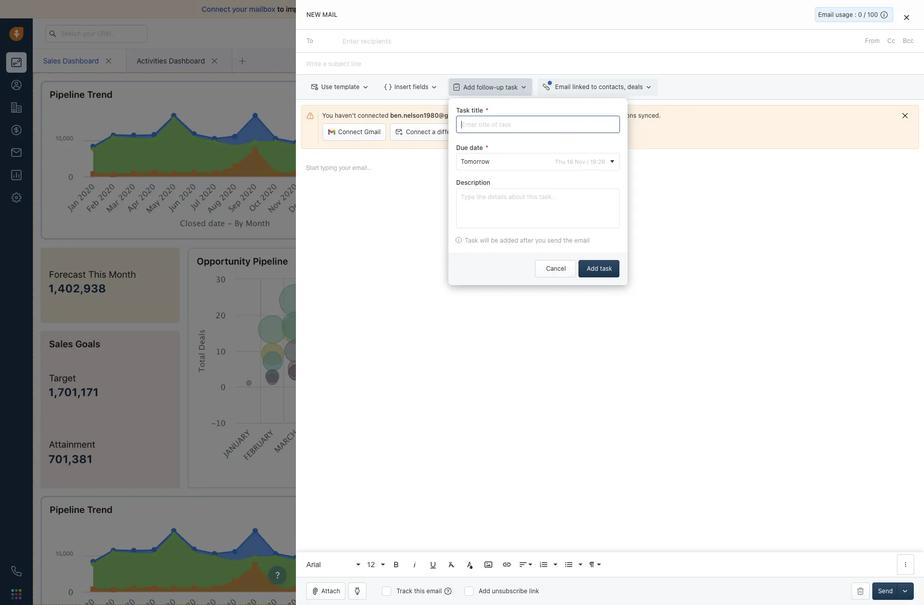 Task type: vqa. For each thing, say whether or not it's contained in the screenshot.
CLOSE image
yes



Task type: describe. For each thing, give the bounding box(es) containing it.
:
[[855, 11, 857, 18]]

insert
[[394, 83, 411, 91]]

sales
[[43, 56, 61, 65]]

insert image (⌘p) image
[[484, 560, 493, 570]]

email right "of"
[[449, 5, 467, 13]]

text color image
[[465, 560, 475, 570]]

your
[[644, 30, 657, 36]]

attach
[[321, 587, 340, 595]]

task for task title
[[456, 107, 470, 114]]

of
[[440, 5, 447, 13]]

due date
[[456, 144, 483, 152]]

template
[[334, 83, 359, 91]]

connect for connect gmail
[[338, 128, 362, 136]]

dismiss button
[[492, 81, 521, 91]]

this
[[425, 82, 437, 90]]

sync
[[422, 5, 438, 13]]

from
[[865, 37, 880, 45]]

clear formatting image
[[447, 560, 456, 570]]

add unsubscribe link
[[479, 587, 539, 595]]

cancel button
[[535, 260, 576, 277]]

close image
[[905, 14, 910, 20]]

after
[[520, 236, 533, 244]]

track this email
[[397, 587, 442, 595]]

0
[[859, 11, 862, 18]]

connect your mailbox to improve deliverability and enable 2-way sync of email conversations.
[[202, 5, 518, 13]]

trial
[[658, 30, 669, 36]]

align image
[[519, 560, 528, 570]]

improve
[[286, 5, 313, 13]]

new mail
[[306, 11, 337, 18]]

synced.
[[638, 112, 661, 119]]

connect left it
[[513, 112, 538, 119]]

add for add task
[[587, 265, 598, 272]]

add for add unsubscribe link
[[479, 587, 490, 595]]

application containing arial
[[296, 154, 925, 577]]

plans
[[755, 29, 771, 37]]

send
[[547, 236, 561, 244]]

dashboard for activities dashboard
[[169, 56, 205, 65]]

12 button
[[363, 555, 386, 575]]

be
[[491, 236, 498, 244]]

connect for connect a different email
[[406, 128, 430, 136]]

enable
[[375, 5, 397, 13]]

usage
[[836, 11, 853, 18]]

dialog containing arial
[[296, 0, 925, 605]]

add task
[[587, 265, 612, 272]]

thu
[[555, 158, 565, 165]]

sample
[[450, 82, 471, 90]]

task will be added after you send the email
[[465, 236, 590, 244]]

to right mailbox
[[277, 5, 284, 13]]

1 vertical spatial task
[[600, 265, 612, 272]]

insert link (⌘k) image
[[502, 560, 511, 570]]

email for email linked to contacts, deals
[[555, 83, 570, 91]]

1 horizontal spatial your
[[582, 112, 595, 119]]

arial
[[307, 561, 321, 569]]

mail
[[322, 11, 337, 18]]

use template button
[[306, 78, 374, 96]]

ben.nelson1980@gmail.com
[[390, 112, 476, 119]]

email inside "button"
[[463, 128, 479, 136]]

new
[[306, 11, 320, 18]]

bcc
[[903, 37, 914, 45]]

contacts,
[[599, 83, 626, 91]]

email usage : 0 / 100
[[819, 11, 878, 18]]

gmail
[[364, 128, 380, 136]]

add follow-up task button
[[448, 78, 532, 96]]

task title
[[456, 107, 483, 114]]

days
[[699, 30, 712, 36]]

add task button
[[579, 260, 620, 277]]

task for task will be added after you send the email
[[465, 236, 478, 244]]

fields
[[413, 83, 428, 91]]

add follow-up task
[[463, 83, 518, 91]]

email image
[[823, 29, 830, 38]]

email right this on the bottom of the page
[[427, 587, 442, 595]]

conversations
[[596, 112, 637, 119]]

dismiss
[[495, 82, 518, 90]]

insert fields
[[394, 83, 428, 91]]

ordered list image
[[539, 560, 548, 570]]

add follow-up task button
[[448, 78, 532, 96]]

more misc image
[[901, 560, 911, 570]]

send
[[878, 587, 893, 595]]

this is a sample report. dismiss for real data.
[[425, 82, 558, 90]]

bold (⌘b) image
[[392, 560, 401, 570]]

and
[[360, 5, 373, 13]]

you haven't connected ben.nelson1980@gmail.com to the crm. connect it now to keep your conversations synced.
[[322, 112, 661, 119]]

it
[[540, 112, 543, 119]]

italic (⌘i) image
[[410, 560, 419, 570]]

you
[[322, 112, 333, 119]]

mailbox
[[249, 5, 275, 13]]

Enter recipients text field
[[342, 33, 393, 49]]

is
[[439, 82, 443, 90]]

cc
[[888, 37, 896, 45]]

description
[[456, 179, 490, 187]]

track
[[397, 587, 413, 595]]

100
[[868, 11, 878, 18]]

nov
[[575, 158, 585, 165]]

thu 16 nov | 19:28
[[555, 158, 605, 165]]

paragraph format image
[[587, 560, 597, 570]]

dashboard for sales dashboard
[[63, 56, 99, 65]]



Task type: locate. For each thing, give the bounding box(es) containing it.
underline (⌘u) image
[[429, 560, 438, 570]]

0 horizontal spatial your
[[232, 5, 247, 13]]

connect gmail button
[[322, 124, 386, 141]]

the right send
[[563, 236, 572, 244]]

2-
[[399, 5, 407, 13]]

to right linked
[[591, 83, 597, 91]]

1 horizontal spatial email
[[819, 11, 834, 18]]

a left different
[[432, 128, 435, 136]]

application
[[296, 154, 925, 577]]

0 horizontal spatial task
[[505, 83, 518, 91]]

0 horizontal spatial dashboard
[[63, 56, 99, 65]]

explore
[[731, 29, 753, 37]]

dashboard
[[63, 56, 99, 65], [169, 56, 205, 65]]

0 horizontal spatial a
[[432, 128, 435, 136]]

unsubscribe
[[492, 587, 528, 595]]

freshworks switcher image
[[11, 589, 22, 600]]

add left unsubscribe
[[479, 587, 490, 595]]

1 vertical spatial email
[[555, 83, 570, 91]]

1 horizontal spatial the
[[563, 236, 572, 244]]

title
[[471, 107, 483, 114]]

0 horizontal spatial the
[[485, 112, 494, 119]]

1 dashboard from the left
[[63, 56, 99, 65]]

data.
[[543, 82, 558, 90]]

the right title
[[485, 112, 494, 119]]

0 vertical spatial the
[[485, 112, 494, 119]]

connect your mailbox link
[[202, 5, 277, 13]]

1 vertical spatial add
[[587, 265, 598, 272]]

to right now on the top
[[559, 112, 565, 119]]

email inside email linked to contacts, deals button
[[555, 83, 570, 91]]

add left "follow-"
[[463, 83, 475, 91]]

1 vertical spatial your
[[582, 112, 595, 119]]

use
[[321, 83, 332, 91]]

2 dashboard from the left
[[169, 56, 205, 65]]

dialog
[[296, 0, 925, 605]]

task
[[505, 83, 518, 91], [600, 265, 612, 272]]

21
[[691, 30, 697, 36]]

conversations.
[[469, 5, 518, 13]]

email
[[449, 5, 467, 13], [463, 128, 479, 136], [574, 236, 590, 244], [427, 587, 442, 595]]

1 vertical spatial a
[[432, 128, 435, 136]]

for
[[521, 82, 529, 90]]

follow-
[[476, 83, 496, 91]]

Task title text field
[[456, 116, 620, 133]]

0 vertical spatial a
[[445, 82, 448, 90]]

a inside "button"
[[432, 128, 435, 136]]

0 horizontal spatial add
[[463, 83, 475, 91]]

2 vertical spatial add
[[479, 587, 490, 595]]

Type the details about this task… text field
[[456, 188, 620, 228]]

add inside dropdown button
[[463, 83, 475, 91]]

connect left mailbox
[[202, 5, 230, 13]]

0 horizontal spatial email
[[555, 83, 570, 91]]

to left crm.
[[477, 112, 483, 119]]

will
[[480, 236, 489, 244]]

task left will
[[465, 236, 478, 244]]

to
[[306, 37, 313, 45]]

connect gmail
[[338, 128, 380, 136]]

activities dashboard
[[137, 56, 205, 65]]

1 horizontal spatial add
[[479, 587, 490, 595]]

2 horizontal spatial add
[[587, 265, 598, 272]]

ends
[[670, 30, 683, 36]]

email right send
[[574, 236, 590, 244]]

explore plans
[[731, 29, 771, 37]]

in
[[685, 30, 690, 36]]

add right cancel button
[[587, 265, 598, 272]]

1 vertical spatial the
[[563, 236, 572, 244]]

your trial ends in 21 days
[[644, 30, 712, 36]]

up
[[496, 83, 504, 91]]

email for email usage : 0 / 100
[[819, 11, 834, 18]]

different
[[437, 128, 462, 136]]

email linked to contacts, deals
[[555, 83, 643, 91]]

task left title
[[456, 107, 470, 114]]

due
[[456, 144, 468, 152]]

connect
[[202, 5, 230, 13], [513, 112, 538, 119], [338, 128, 362, 136], [406, 128, 430, 136]]

attach button
[[306, 583, 346, 600]]

task right cancel button
[[600, 265, 612, 272]]

19:28
[[590, 158, 605, 165]]

connect inside "button"
[[406, 128, 430, 136]]

connect a different email
[[406, 128, 479, 136]]

|
[[587, 158, 588, 165]]

0 vertical spatial add
[[463, 83, 475, 91]]

this
[[414, 587, 425, 595]]

1 horizontal spatial dashboard
[[169, 56, 205, 65]]

Search your CRM... text field
[[45, 25, 148, 42]]

explore plans link
[[725, 27, 776, 39]]

your right keep
[[582, 112, 595, 119]]

add for add follow-up task
[[463, 83, 475, 91]]

phone image
[[11, 566, 22, 577]]

connect a different email button
[[390, 124, 484, 141]]

report.
[[473, 82, 492, 90]]

link
[[529, 587, 539, 595]]

email
[[819, 11, 834, 18], [555, 83, 570, 91]]

email linked to contacts, deals button
[[538, 78, 658, 96]]

1 vertical spatial task
[[465, 236, 478, 244]]

deliverability
[[315, 5, 358, 13]]

you
[[535, 236, 546, 244]]

1 horizontal spatial a
[[445, 82, 448, 90]]

0 vertical spatial email
[[819, 11, 834, 18]]

dashboard right activities
[[169, 56, 205, 65]]

keep
[[566, 112, 580, 119]]

sales dashboard
[[43, 56, 99, 65]]

crm.
[[496, 112, 512, 119]]

/
[[864, 11, 866, 18]]

email up due date
[[463, 128, 479, 136]]

connect down haven't
[[338, 128, 362, 136]]

cancel
[[546, 265, 566, 272]]

to inside button
[[591, 83, 597, 91]]

unordered list image
[[564, 560, 573, 570]]

connect inside button
[[338, 128, 362, 136]]

your left mailbox
[[232, 5, 247, 13]]

send button
[[873, 583, 899, 600]]

16
[[567, 158, 573, 165]]

task right up
[[505, 83, 518, 91]]

connect for connect your mailbox to improve deliverability and enable 2-way sync of email conversations.
[[202, 5, 230, 13]]

added
[[500, 236, 518, 244]]

0 vertical spatial your
[[232, 5, 247, 13]]

to
[[277, 5, 284, 13], [591, 83, 597, 91], [477, 112, 483, 119], [559, 112, 565, 119]]

0 vertical spatial task
[[505, 83, 518, 91]]

Write a subject line text field
[[296, 53, 925, 74]]

insert fields button
[[379, 78, 443, 96]]

dashboard right sales
[[63, 56, 99, 65]]

activities
[[137, 56, 167, 65]]

a right is
[[445, 82, 448, 90]]

email left linked
[[555, 83, 570, 91]]

linked
[[572, 83, 589, 91]]

use template
[[321, 83, 359, 91]]

date
[[469, 144, 483, 152]]

task inside dropdown button
[[505, 83, 518, 91]]

1 horizontal spatial task
[[600, 265, 612, 272]]

connected
[[358, 112, 389, 119]]

connect down ben.nelson1980@gmail.com
[[406, 128, 430, 136]]

deals
[[627, 83, 643, 91]]

way
[[407, 5, 420, 13]]

phone element
[[6, 561, 27, 582]]

12
[[367, 561, 375, 569]]

0 vertical spatial task
[[456, 107, 470, 114]]

email left usage
[[819, 11, 834, 18]]



